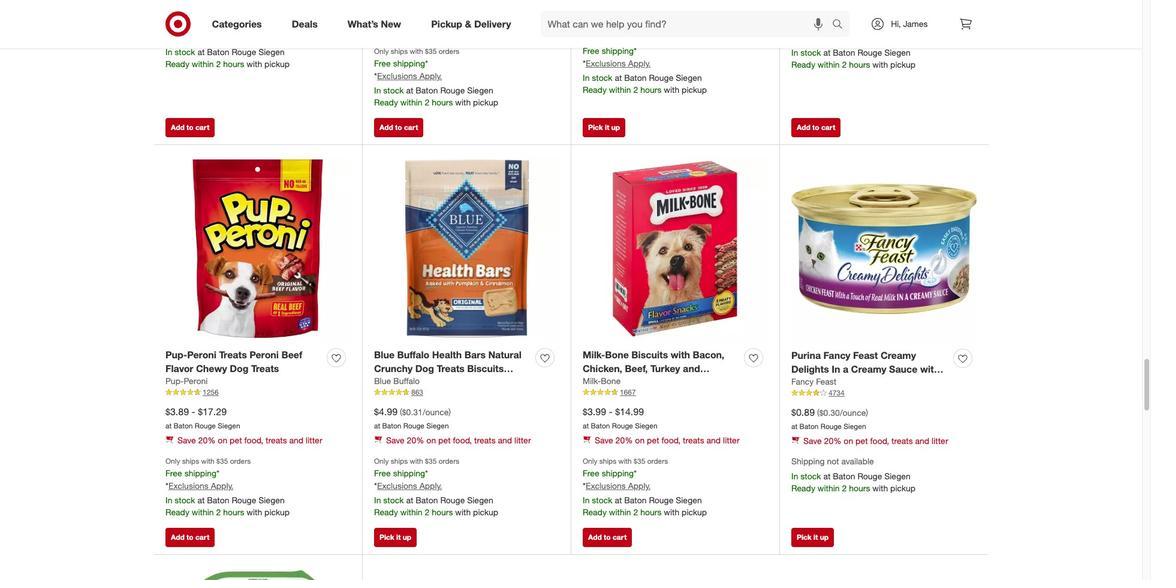 Task type: vqa. For each thing, say whether or not it's contained in the screenshot.
Sup...
no



Task type: locate. For each thing, give the bounding box(es) containing it.
shipping
[[602, 46, 634, 56], [393, 58, 425, 69], [184, 469, 217, 479], [393, 469, 425, 479], [602, 469, 634, 479]]

1 horizontal spatial biscuits
[[632, 349, 668, 361]]

pickup & delivery link
[[421, 11, 526, 37]]

only down $4.99
[[374, 457, 389, 466]]

siegen inside the shipping not available in stock at  baton rouge siegen ready within 2 hours with pickup
[[885, 471, 911, 482]]

it for purina fancy feast creamy delights in a creamy sauce with a touch of real milk gourmet wet cat food chicken feast  - 3oz
[[814, 533, 818, 542]]

save
[[178, 25, 196, 36], [386, 25, 405, 36], [595, 25, 613, 36], [804, 26, 822, 36], [178, 436, 196, 446], [386, 436, 405, 446], [595, 436, 613, 446], [804, 436, 822, 446]]

rouge
[[195, 12, 216, 21], [404, 12, 425, 21], [612, 12, 633, 21], [821, 12, 842, 21], [232, 47, 256, 57], [858, 48, 882, 58], [649, 73, 674, 83], [440, 85, 465, 96], [195, 422, 216, 431], [404, 422, 425, 431], [612, 422, 633, 431], [821, 422, 842, 431], [858, 471, 882, 482], [232, 495, 256, 506], [440, 495, 465, 506], [649, 495, 674, 506]]

exclusions
[[586, 58, 626, 68], [377, 71, 417, 81], [168, 481, 209, 491], [377, 481, 417, 491], [586, 481, 626, 491]]

feast
[[853, 349, 878, 361], [816, 377, 837, 387], [875, 391, 900, 403]]

& right pickup at the top left of page
[[465, 18, 472, 30]]

ships down $3.99 - $14.99 at baton rouge siegen
[[600, 457, 617, 466]]

blue up 16oz
[[374, 376, 391, 386]]

flavor up the pup-peroni
[[166, 363, 193, 375]]

0 horizontal spatial (
[[400, 407, 402, 417]]

pup- for pup-peroni treats peroni beef flavor chewy dog treats
[[166, 349, 187, 361]]

siegen inside $4.99 ( $0.31 /ounce ) at baton rouge siegen
[[427, 422, 449, 431]]

1 vertical spatial buffalo
[[393, 376, 420, 386]]

rouge inside the shipping not available in stock at  baton rouge siegen ready within 2 hours with pickup
[[858, 471, 882, 482]]

litter
[[306, 25, 322, 36], [515, 25, 531, 36], [723, 25, 740, 36], [932, 26, 949, 36], [306, 436, 322, 446], [515, 436, 531, 446], [723, 436, 740, 446], [932, 436, 949, 446]]

with inside purina fancy feast creamy delights in a creamy sauce with a touch of real milk gourmet wet cat food chicken feast  - 3oz
[[921, 363, 940, 375]]

1 vertical spatial fancy
[[792, 377, 814, 387]]

up for blue buffalo health bars natural crunchy dog treats biscuits pumpkin & cinnamon flavor - 16oz
[[403, 533, 412, 542]]

blue inside the blue buffalo health bars natural crunchy dog treats biscuits pumpkin & cinnamon flavor - 16oz
[[374, 349, 395, 361]]

with
[[410, 47, 423, 56], [247, 59, 262, 69], [873, 60, 888, 70], [664, 85, 680, 95], [455, 97, 471, 108], [671, 349, 690, 361], [921, 363, 940, 375], [201, 457, 215, 466], [410, 457, 423, 466], [619, 457, 632, 466], [873, 483, 888, 494], [247, 507, 262, 518], [455, 507, 471, 518], [664, 507, 680, 518]]

0 horizontal spatial )
[[449, 407, 451, 417]]

in
[[166, 47, 172, 57], [792, 48, 799, 58], [583, 73, 590, 83], [374, 85, 381, 96], [832, 363, 841, 375], [792, 471, 799, 482], [166, 495, 172, 506], [374, 495, 381, 506], [583, 495, 590, 506]]

ships for blue buffalo health bars natural crunchy dog treats biscuits pumpkin & cinnamon flavor - 16oz
[[391, 457, 408, 466]]

$3.89
[[166, 406, 189, 418]]

on
[[218, 25, 227, 36], [427, 25, 436, 36], [635, 25, 645, 36], [844, 26, 854, 36], [218, 436, 227, 446], [427, 436, 436, 446], [635, 436, 645, 446], [844, 436, 854, 446]]

fancy
[[824, 349, 851, 361], [792, 377, 814, 387]]

pick it up button
[[583, 118, 626, 137], [374, 528, 417, 547], [792, 528, 834, 547]]

peroni inside pup-peroni link
[[184, 376, 208, 386]]

at inside free shipping * * exclusions apply. in stock at  baton rouge siegen ready within 2 hours with pickup
[[615, 73, 622, 83]]

flavor
[[166, 363, 193, 375], [475, 376, 503, 388], [624, 376, 652, 388]]

pickup
[[431, 18, 462, 30]]

0 vertical spatial pup-
[[166, 349, 187, 361]]

sausage
[[583, 376, 621, 388]]

at inside $4.99 ( $0.31 /ounce ) at baton rouge siegen
[[374, 422, 380, 431]]

shipping for pup-peroni treats peroni beef flavor chewy dog treats
[[184, 469, 217, 479]]

/ounce down chicken on the bottom right of page
[[840, 408, 866, 418]]

blue up the crunchy
[[374, 349, 395, 361]]

peroni up chewy on the left of the page
[[187, 349, 216, 361]]

rouge inside $3.89 - $17.29 at baton rouge siegen
[[195, 422, 216, 431]]

pup-peroni link
[[166, 376, 208, 388]]

) down chicken on the bottom right of page
[[866, 408, 869, 418]]

pet
[[230, 25, 242, 36], [438, 25, 451, 36], [647, 25, 659, 36], [856, 26, 868, 36], [230, 436, 242, 446], [438, 436, 451, 446], [647, 436, 659, 446], [856, 436, 868, 446]]

0 horizontal spatial flavor
[[166, 363, 193, 375]]

save left search button
[[804, 26, 822, 36]]

1 vertical spatial bone
[[601, 376, 621, 386]]

save up free shipping * * exclusions apply. in stock at  baton rouge siegen ready within 2 hours with pickup
[[595, 25, 613, 36]]

milk- for milk-bone
[[583, 376, 601, 386]]

What can we help you find? suggestions appear below search field
[[541, 11, 836, 37]]

milk- inside milk-bone biscuits with bacon, chicken, beef, turkey and sausage flavor dog treats
[[583, 349, 605, 361]]

exclusions apply. button for milk-bone biscuits with bacon, chicken, beef, turkey and sausage flavor dog treats
[[586, 481, 651, 492]]

- right $3.99
[[609, 406, 613, 418]]

crunchy
[[374, 363, 413, 375]]

deals link
[[282, 11, 333, 37]]

pick it up for blue buffalo health bars natural crunchy dog treats biscuits pumpkin & cinnamon flavor - 16oz
[[380, 533, 412, 542]]

bone inside 'link'
[[601, 376, 621, 386]]

save 20% on pet food, treats and litter
[[178, 25, 322, 36], [386, 25, 531, 36], [595, 25, 740, 36], [804, 26, 949, 36], [178, 436, 322, 446], [386, 436, 531, 446], [595, 436, 740, 446], [804, 436, 949, 446]]

) down 863 link
[[449, 407, 451, 417]]

pickup
[[265, 59, 290, 69], [891, 60, 916, 70], [682, 85, 707, 95], [473, 97, 498, 108], [891, 483, 916, 494], [265, 507, 290, 518], [473, 507, 498, 518], [682, 507, 707, 518]]

0 vertical spatial buffalo
[[397, 349, 430, 361]]

863
[[411, 388, 423, 397]]

)
[[449, 407, 451, 417], [866, 408, 869, 418]]

& inside the blue buffalo health bars natural crunchy dog treats biscuits pumpkin & cinnamon flavor - 16oz
[[417, 376, 423, 388]]

baton inside $4.99 ( $0.31 /ounce ) at baton rouge siegen
[[382, 422, 402, 431]]

$35 down $3.89 - $17.29 at baton rouge siegen
[[217, 457, 228, 466]]

free inside free shipping * * exclusions apply. in stock at  baton rouge siegen ready within 2 hours with pickup
[[583, 46, 600, 56]]

milk-bone link
[[583, 376, 621, 388]]

1 horizontal spatial (
[[817, 408, 820, 418]]

*
[[634, 46, 637, 56], [583, 58, 586, 68], [425, 58, 428, 69], [374, 71, 377, 81], [217, 469, 220, 479], [425, 469, 428, 479], [634, 469, 637, 479], [166, 481, 168, 491], [374, 481, 377, 491], [583, 481, 586, 491]]

bone
[[605, 349, 629, 361], [601, 376, 621, 386]]

stock
[[175, 47, 195, 57], [801, 48, 821, 58], [592, 73, 613, 83], [383, 85, 404, 96], [801, 471, 821, 482], [175, 495, 195, 506], [383, 495, 404, 506], [592, 495, 613, 506]]

milk- inside 'link'
[[583, 376, 601, 386]]

purina fancy feast creamy delights in a creamy sauce with a touch of real milk gourmet wet cat food chicken feast  - 3oz
[[792, 349, 948, 403]]

1 milk- from the top
[[583, 349, 605, 361]]

not
[[827, 457, 839, 467]]

exclusions apply. button for pup-peroni treats peroni beef flavor chewy dog treats
[[168, 481, 233, 492]]

/ounce down the 863 in the bottom of the page
[[423, 407, 449, 417]]

1 horizontal spatial )
[[866, 408, 869, 418]]

( right $0.89
[[817, 408, 820, 418]]

dog right chewy on the left of the page
[[230, 363, 249, 375]]

2 horizontal spatial dog
[[655, 376, 673, 388]]

- right $3.89
[[192, 406, 195, 418]]

food,
[[244, 25, 263, 36], [453, 25, 472, 36], [662, 25, 681, 36], [870, 26, 890, 36], [244, 436, 263, 446], [453, 436, 472, 446], [662, 436, 681, 446], [870, 436, 890, 446]]

1 vertical spatial blue
[[374, 376, 391, 386]]

treats
[[266, 25, 287, 36], [474, 25, 496, 36], [683, 25, 704, 36], [892, 26, 913, 36], [266, 436, 287, 446], [474, 436, 496, 446], [683, 436, 704, 446], [892, 436, 913, 446]]

1 horizontal spatial dog
[[415, 363, 434, 375]]

only ships with $35 orders free shipping * * exclusions apply. in stock at  baton rouge siegen ready within 2 hours with pickup
[[374, 47, 498, 108], [166, 457, 290, 518], [374, 457, 498, 518], [583, 457, 707, 518]]

purina fancy feast creamy delights in a creamy sauce with a touch of real milk gourmet wet cat food chicken feast  - 3oz image
[[792, 157, 977, 342], [792, 157, 977, 342]]

2 horizontal spatial pick it up
[[797, 533, 829, 542]]

- down natural
[[506, 376, 510, 388]]

within inside the shipping not available in stock at  baton rouge siegen ready within 2 hours with pickup
[[818, 483, 840, 494]]

deals
[[292, 18, 318, 30]]

ready
[[166, 59, 189, 69], [792, 60, 816, 70], [583, 85, 607, 95], [374, 97, 398, 108], [792, 483, 816, 494], [166, 507, 189, 518], [374, 507, 398, 518], [583, 507, 607, 518]]

1 vertical spatial &
[[417, 376, 423, 388]]

2 horizontal spatial flavor
[[624, 376, 652, 388]]

food, down 863 link
[[453, 436, 472, 446]]

siegen inside free shipping * * exclusions apply. in stock at  baton rouge siegen ready within 2 hours with pickup
[[676, 73, 702, 83]]

flavor inside the blue buffalo health bars natural crunchy dog treats biscuits pumpkin & cinnamon flavor - 16oz
[[475, 376, 503, 388]]

fancy down delights
[[792, 377, 814, 387]]

0 vertical spatial biscuits
[[632, 349, 668, 361]]

baton inside free shipping * * exclusions apply. in stock at  baton rouge siegen ready within 2 hours with pickup
[[624, 73, 647, 83]]

pick it up button for blue buffalo health bars natural crunchy dog treats biscuits pumpkin & cinnamon flavor - 16oz
[[374, 528, 417, 547]]

food, down the 1667 link
[[662, 436, 681, 446]]

20%
[[198, 25, 216, 36], [407, 25, 424, 36], [616, 25, 633, 36], [824, 26, 842, 36], [198, 436, 216, 446], [407, 436, 424, 446], [616, 436, 633, 446], [824, 436, 842, 446]]

pup- up $3.89
[[166, 376, 184, 386]]

pickup inside free shipping * * exclusions apply. in stock at  baton rouge siegen ready within 2 hours with pickup
[[682, 85, 707, 95]]

0 horizontal spatial up
[[403, 533, 412, 542]]

orders down $3.89 - $17.29 at baton rouge siegen
[[230, 457, 251, 466]]

bone for milk-bone biscuits with bacon, chicken, beef, turkey and sausage flavor dog treats
[[605, 349, 629, 361]]

exclusions apply. button for blue buffalo health bars natural crunchy dog treats biscuits pumpkin & cinnamon flavor - 16oz
[[377, 481, 442, 492]]

shipping for milk-bone biscuits with bacon, chicken, beef, turkey and sausage flavor dog treats
[[602, 469, 634, 479]]

pick it up for purina fancy feast creamy delights in a creamy sauce with a touch of real milk gourmet wet cat food chicken feast  - 3oz
[[797, 533, 829, 542]]

) for of
[[866, 408, 869, 418]]

1 horizontal spatial fancy
[[824, 349, 851, 361]]

1 horizontal spatial /ounce
[[840, 408, 866, 418]]

buffalo
[[397, 349, 430, 361], [393, 376, 420, 386]]

$35 down pickup at the top left of page
[[425, 47, 437, 56]]

siegen inside $3.99 - $14.99 at baton rouge siegen
[[635, 422, 658, 431]]

(
[[400, 407, 402, 417], [817, 408, 820, 418]]

in stock at  baton rouge siegen ready within 2 hours with pickup down search button
[[792, 48, 916, 70]]

0 horizontal spatial &
[[417, 376, 423, 388]]

0 horizontal spatial pick it up button
[[374, 528, 417, 547]]

0 horizontal spatial dog
[[230, 363, 249, 375]]

0 horizontal spatial a
[[843, 363, 849, 375]]

1 vertical spatial biscuits
[[467, 363, 504, 375]]

fancy feast petites grilled chicken with wild rice in gravy wet cat food - 2.8oz image
[[166, 567, 350, 581], [166, 567, 350, 581]]

) inside $0.89 ( $0.30 /ounce ) at baton rouge siegen
[[866, 408, 869, 418]]

with inside the shipping not available in stock at  baton rouge siegen ready within 2 hours with pickup
[[873, 483, 888, 494]]

blue buffalo health bars natural crunchy dog treats biscuits pumpkin & cinnamon flavor - 16oz image
[[374, 157, 559, 341], [374, 157, 559, 341]]

creamy
[[881, 349, 916, 361], [851, 363, 887, 375]]

at inside $3.99 - $14.99 at baton rouge siegen
[[583, 422, 589, 431]]

& inside pickup & delivery link
[[465, 18, 472, 30]]

free for milk-bone biscuits with bacon, chicken, beef, turkey and sausage flavor dog treats
[[583, 469, 600, 479]]

feast up milk
[[853, 349, 878, 361]]

0 vertical spatial &
[[465, 18, 472, 30]]

2 horizontal spatial pick it up button
[[792, 528, 834, 547]]

stock inside free shipping * * exclusions apply. in stock at  baton rouge siegen ready within 2 hours with pickup
[[592, 73, 613, 83]]

0 vertical spatial blue
[[374, 349, 395, 361]]

treats down turkey
[[676, 376, 704, 388]]

peroni up 1256
[[184, 376, 208, 386]]

flavor inside "pup-peroni treats peroni beef flavor chewy dog treats"
[[166, 363, 193, 375]]

0 vertical spatial milk-
[[583, 349, 605, 361]]

siegen
[[218, 12, 240, 21], [427, 12, 449, 21], [635, 12, 658, 21], [844, 12, 866, 21], [259, 47, 285, 57], [885, 48, 911, 58], [676, 73, 702, 83], [467, 85, 493, 96], [218, 422, 240, 431], [427, 422, 449, 431], [635, 422, 658, 431], [844, 422, 866, 431], [885, 471, 911, 482], [259, 495, 285, 506], [467, 495, 493, 506], [676, 495, 702, 506]]

rouge inside $4.99 ( $0.31 /ounce ) at baton rouge siegen
[[404, 422, 425, 431]]

dog up the 863 in the bottom of the page
[[415, 363, 434, 375]]

( inside $0.89 ( $0.30 /ounce ) at baton rouge siegen
[[817, 408, 820, 418]]

) inside $4.99 ( $0.31 /ounce ) at baton rouge siegen
[[449, 407, 451, 417]]

$0.89
[[792, 406, 815, 418]]

) for flavor
[[449, 407, 451, 417]]

in stock at  baton rouge siegen ready within 2 hours with pickup
[[166, 47, 290, 69], [792, 48, 916, 70]]

siegen inside $3.89 - $17.29 at baton rouge siegen
[[218, 422, 240, 431]]

free for pup-peroni treats peroni beef flavor chewy dog treats
[[166, 469, 182, 479]]

0 horizontal spatial it
[[396, 533, 401, 542]]

it for blue buffalo health bars natural crunchy dog treats biscuits pumpkin & cinnamon flavor - 16oz
[[396, 533, 401, 542]]

save down $4.99 ( $0.31 /ounce ) at baton rouge siegen
[[386, 436, 405, 446]]

1667 link
[[583, 388, 768, 398]]

food, up free shipping * * exclusions apply. in stock at  baton rouge siegen ready within 2 hours with pickup
[[662, 25, 681, 36]]

save down $3.99 - $14.99 at baton rouge siegen
[[595, 436, 613, 446]]

bone inside milk-bone biscuits with bacon, chicken, beef, turkey and sausage flavor dog treats
[[605, 349, 629, 361]]

pup- up the pup-peroni
[[166, 349, 187, 361]]

feast down gourmet
[[875, 391, 900, 403]]

blue for blue buffalo
[[374, 376, 391, 386]]

exclusions for milk-bone biscuits with bacon, chicken, beef, turkey and sausage flavor dog treats
[[586, 481, 626, 491]]

search button
[[827, 11, 856, 40]]

bacon,
[[693, 349, 725, 361]]

2 inside free shipping * * exclusions apply. in stock at  baton rouge siegen ready within 2 hours with pickup
[[634, 85, 638, 95]]

food, up available
[[870, 436, 890, 446]]

fancy up real
[[824, 349, 851, 361]]

ships
[[391, 47, 408, 56], [182, 457, 199, 466], [391, 457, 408, 466], [600, 457, 617, 466]]

2 pup- from the top
[[166, 376, 184, 386]]

2 horizontal spatial pick
[[797, 533, 812, 542]]

a right sauce
[[943, 363, 948, 375]]

0 horizontal spatial biscuits
[[467, 363, 504, 375]]

only down $3.99
[[583, 457, 598, 466]]

orders down $4.99 ( $0.31 /ounce ) at baton rouge siegen
[[439, 457, 460, 466]]

only for blue buffalo health bars natural crunchy dog treats biscuits pumpkin & cinnamon flavor - 16oz
[[374, 457, 389, 466]]

a up real
[[843, 363, 849, 375]]

orders down $3.99 - $14.99 at baton rouge siegen
[[648, 457, 668, 466]]

0 horizontal spatial pick
[[380, 533, 394, 542]]

flavor down beef,
[[624, 376, 652, 388]]

0 vertical spatial bone
[[605, 349, 629, 361]]

$35 down $3.99 - $14.99 at baton rouge siegen
[[634, 457, 646, 466]]

( for $0.89
[[817, 408, 820, 418]]

in stock at  baton rouge siegen ready within 2 hours with pickup down categories
[[166, 47, 290, 69]]

& right pumpkin
[[417, 376, 423, 388]]

peroni
[[187, 349, 216, 361], [250, 349, 279, 361], [184, 376, 208, 386]]

turkey
[[651, 363, 680, 375]]

2 horizontal spatial up
[[820, 533, 829, 542]]

what's new link
[[338, 11, 416, 37]]

ships down $3.89 - $17.29 at baton rouge siegen
[[182, 457, 199, 466]]

2 vertical spatial feast
[[875, 391, 900, 403]]

buffalo up the 863 in the bottom of the page
[[393, 376, 420, 386]]

( for $4.99
[[400, 407, 402, 417]]

ships down $4.99 ( $0.31 /ounce ) at baton rouge siegen
[[391, 457, 408, 466]]

blue buffalo
[[374, 376, 420, 386]]

0 horizontal spatial fancy
[[792, 377, 814, 387]]

2 a from the left
[[943, 363, 948, 375]]

stock inside the shipping not available in stock at  baton rouge siegen ready within 2 hours with pickup
[[801, 471, 821, 482]]

pup- inside "pup-peroni treats peroni beef flavor chewy dog treats"
[[166, 349, 187, 361]]

4734
[[829, 389, 845, 398]]

gourmet
[[878, 377, 918, 389]]

treats up 1256 "link"
[[251, 363, 279, 375]]

1 horizontal spatial a
[[943, 363, 948, 375]]

apply. inside free shipping * * exclusions apply. in stock at  baton rouge siegen ready within 2 hours with pickup
[[628, 58, 651, 68]]

0 vertical spatial fancy
[[824, 349, 851, 361]]

to
[[187, 123, 193, 132], [395, 123, 402, 132], [813, 123, 820, 132], [187, 533, 193, 542], [604, 533, 611, 542]]

in inside free shipping * * exclusions apply. in stock at  baton rouge siegen ready within 2 hours with pickup
[[583, 73, 590, 83]]

/ounce inside $0.89 ( $0.30 /ounce ) at baton rouge siegen
[[840, 408, 866, 418]]

apply.
[[628, 58, 651, 68], [420, 71, 442, 81], [211, 481, 233, 491], [420, 481, 442, 491], [628, 481, 651, 491]]

2 milk- from the top
[[583, 376, 601, 386]]

$3.99 - $14.99 at baton rouge siegen
[[583, 406, 658, 431]]

creamy up milk
[[851, 363, 887, 375]]

orders for pup-peroni treats peroni beef flavor chewy dog treats
[[230, 457, 251, 466]]

1 horizontal spatial &
[[465, 18, 472, 30]]

flavor down 'bars'
[[475, 376, 503, 388]]

/ounce inside $4.99 ( $0.31 /ounce ) at baton rouge siegen
[[423, 407, 449, 417]]

blue buffalo health bars natural crunchy dog treats biscuits pumpkin & cinnamon flavor - 16oz link
[[374, 348, 531, 402]]

( inside $4.99 ( $0.31 /ounce ) at baton rouge siegen
[[400, 407, 402, 417]]

at baton rouge siegen
[[166, 12, 240, 21], [374, 12, 449, 21], [583, 12, 658, 21], [792, 12, 866, 21]]

biscuits down 'bars'
[[467, 363, 504, 375]]

$4.99 ( $0.31 /ounce ) at baton rouge siegen
[[374, 406, 451, 431]]

1 pup- from the top
[[166, 349, 187, 361]]

buffalo up the crunchy
[[397, 349, 430, 361]]

bone up chicken,
[[605, 349, 629, 361]]

dog down turkey
[[655, 376, 673, 388]]

0 horizontal spatial /ounce
[[423, 407, 449, 417]]

rouge inside $3.99 - $14.99 at baton rouge siegen
[[612, 422, 633, 431]]

- left 3oz
[[903, 391, 907, 403]]

up
[[612, 123, 620, 132], [403, 533, 412, 542], [820, 533, 829, 542]]

available
[[842, 457, 874, 467]]

blue buffalo link
[[374, 376, 420, 388]]

2 inside the shipping not available in stock at  baton rouge siegen ready within 2 hours with pickup
[[842, 483, 847, 494]]

buffalo for blue buffalo health bars natural crunchy dog treats biscuits pumpkin & cinnamon flavor - 16oz
[[397, 349, 430, 361]]

save left categories
[[178, 25, 196, 36]]

feast up 4734
[[816, 377, 837, 387]]

buffalo inside the blue buffalo health bars natural crunchy dog treats biscuits pumpkin & cinnamon flavor - 16oz
[[397, 349, 430, 361]]

orders for milk-bone biscuits with bacon, chicken, beef, turkey and sausage flavor dog treats
[[648, 457, 668, 466]]

2 horizontal spatial it
[[814, 533, 818, 542]]

biscuits
[[632, 349, 668, 361], [467, 363, 504, 375]]

only ships with $35 orders free shipping * * exclusions apply. in stock at  baton rouge siegen ready within 2 hours with pickup for milk-bone biscuits with bacon, chicken, beef, turkey and sausage flavor dog treats
[[583, 457, 707, 518]]

/ounce
[[423, 407, 449, 417], [840, 408, 866, 418]]

milk- up chicken,
[[583, 349, 605, 361]]

1 vertical spatial feast
[[816, 377, 837, 387]]

exclusions apply. button
[[586, 58, 651, 70], [377, 70, 442, 82], [168, 481, 233, 492], [377, 481, 442, 492], [586, 481, 651, 492]]

with inside milk-bone biscuits with bacon, chicken, beef, turkey and sausage flavor dog treats
[[671, 349, 690, 361]]

milk- down chicken,
[[583, 376, 601, 386]]

save up shipping
[[804, 436, 822, 446]]

0 horizontal spatial pick it up
[[380, 533, 412, 542]]

baton inside $3.89 - $17.29 at baton rouge siegen
[[174, 422, 193, 431]]

2 blue from the top
[[374, 376, 391, 386]]

and
[[289, 25, 304, 36], [498, 25, 512, 36], [707, 25, 721, 36], [916, 26, 930, 36], [683, 363, 700, 375], [289, 436, 304, 446], [498, 436, 512, 446], [707, 436, 721, 446], [916, 436, 930, 446]]

milk- for milk-bone biscuits with bacon, chicken, beef, turkey and sausage flavor dog treats
[[583, 349, 605, 361]]

milk-bone biscuits with bacon, chicken, beef, turkey and sausage flavor dog treats image
[[583, 157, 768, 341], [583, 157, 768, 341]]

only ships with $35 orders free shipping * * exclusions apply. in stock at  baton rouge siegen ready within 2 hours with pickup for pup-peroni treats peroni beef flavor chewy dog treats
[[166, 457, 290, 518]]

pup-peroni treats peroni beef flavor chewy dog treats image
[[166, 157, 350, 341], [166, 157, 350, 341]]

$3.99
[[583, 406, 606, 418]]

milk
[[856, 377, 875, 389]]

1 vertical spatial milk-
[[583, 376, 601, 386]]

1 a from the left
[[843, 363, 849, 375]]

1 blue from the top
[[374, 349, 395, 361]]

1256
[[203, 388, 219, 397]]

bone down chicken,
[[601, 376, 621, 386]]

treats up cinnamon in the left bottom of the page
[[437, 363, 465, 375]]

save down $3.89 - $17.29 at baton rouge siegen
[[178, 436, 196, 446]]

ships down "new"
[[391, 47, 408, 56]]

creamy up sauce
[[881, 349, 916, 361]]

only down $3.89
[[166, 457, 180, 466]]

hours inside the shipping not available in stock at  baton rouge siegen ready within 2 hours with pickup
[[849, 483, 870, 494]]

in inside purina fancy feast creamy delights in a creamy sauce with a touch of real milk gourmet wet cat food chicken feast  - 3oz
[[832, 363, 841, 375]]

up for purina fancy feast creamy delights in a creamy sauce with a touch of real milk gourmet wet cat food chicken feast  - 3oz
[[820, 533, 829, 542]]

1 horizontal spatial flavor
[[475, 376, 503, 388]]

only
[[374, 47, 389, 56], [166, 457, 180, 466], [374, 457, 389, 466], [583, 457, 598, 466]]

1 vertical spatial pup-
[[166, 376, 184, 386]]

pup-
[[166, 349, 187, 361], [166, 376, 184, 386]]

within
[[192, 59, 214, 69], [818, 60, 840, 70], [609, 85, 631, 95], [400, 97, 423, 108], [818, 483, 840, 494], [192, 507, 214, 518], [400, 507, 423, 518], [609, 507, 631, 518]]

pick it up
[[588, 123, 620, 132], [380, 533, 412, 542], [797, 533, 829, 542]]

1 horizontal spatial pick
[[588, 123, 603, 132]]

biscuits up beef,
[[632, 349, 668, 361]]

( right $4.99
[[400, 407, 402, 417]]

$35 down $4.99 ( $0.31 /ounce ) at baton rouge siegen
[[425, 457, 437, 466]]

apply. for milk-bone biscuits with bacon, chicken, beef, turkey and sausage flavor dog treats
[[628, 481, 651, 491]]



Task type: describe. For each thing, give the bounding box(es) containing it.
at inside $0.89 ( $0.30 /ounce ) at baton rouge siegen
[[792, 422, 798, 431]]

purina fancy feast creamy delights in a creamy sauce with a touch of real milk gourmet wet cat food chicken feast  - 3oz link
[[792, 349, 949, 403]]

$14.99
[[615, 406, 644, 418]]

$0.89 ( $0.30 /ounce ) at baton rouge siegen
[[792, 406, 869, 431]]

of
[[822, 377, 831, 389]]

baton inside the shipping not available in stock at  baton rouge siegen ready within 2 hours with pickup
[[833, 471, 856, 482]]

dog inside milk-bone biscuits with bacon, chicken, beef, turkey and sausage flavor dog treats
[[655, 376, 673, 388]]

delivery
[[474, 18, 511, 30]]

free shipping * * exclusions apply. in stock at  baton rouge siegen ready within 2 hours with pickup
[[583, 46, 707, 95]]

james
[[903, 19, 928, 29]]

milk-bone
[[583, 376, 621, 386]]

only for pup-peroni treats peroni beef flavor chewy dog treats
[[166, 457, 180, 466]]

search
[[827, 19, 856, 31]]

food
[[810, 391, 833, 403]]

ships for pup-peroni treats peroni beef flavor chewy dog treats
[[182, 457, 199, 466]]

1 horizontal spatial pick it up
[[588, 123, 620, 132]]

$35 for milk-bone biscuits with bacon, chicken, beef, turkey and sausage flavor dog treats
[[634, 457, 646, 466]]

baton inside $0.89 ( $0.30 /ounce ) at baton rouge siegen
[[800, 422, 819, 431]]

$4.99
[[374, 406, 398, 418]]

1 horizontal spatial pick it up button
[[583, 118, 626, 137]]

bone for milk-bone
[[601, 376, 621, 386]]

$17.29
[[198, 406, 227, 418]]

baton inside $3.99 - $14.99 at baton rouge siegen
[[591, 422, 610, 431]]

1 horizontal spatial up
[[612, 123, 620, 132]]

shipping not available in stock at  baton rouge siegen ready within 2 hours with pickup
[[792, 457, 916, 494]]

1 horizontal spatial it
[[605, 123, 610, 132]]

peroni left beef
[[250, 349, 279, 361]]

hi, james
[[891, 19, 928, 29]]

/ounce for 16oz
[[423, 407, 449, 417]]

milk-bone biscuits with bacon, chicken, beef, turkey and sausage flavor dog treats
[[583, 349, 725, 388]]

only ships with $35 orders free shipping * * exclusions apply. in stock at  baton rouge siegen ready within 2 hours with pickup for blue buffalo health bars natural crunchy dog treats biscuits pumpkin & cinnamon flavor - 16oz
[[374, 457, 498, 518]]

chicken,
[[583, 363, 622, 375]]

save right what's
[[386, 25, 405, 36]]

hi,
[[891, 19, 901, 29]]

cat
[[792, 391, 808, 403]]

pup-peroni treats peroni beef flavor chewy dog treats link
[[166, 348, 322, 376]]

apply. for blue buffalo health bars natural crunchy dog treats biscuits pumpkin & cinnamon flavor - 16oz
[[420, 481, 442, 491]]

exclusions inside free shipping * * exclusions apply. in stock at  baton rouge siegen ready within 2 hours with pickup
[[586, 58, 626, 68]]

0 vertical spatial feast
[[853, 349, 878, 361]]

in inside the shipping not available in stock at  baton rouge siegen ready within 2 hours with pickup
[[792, 471, 799, 482]]

categories link
[[202, 11, 277, 37]]

biscuits inside the blue buffalo health bars natural crunchy dog treats biscuits pumpkin & cinnamon flavor - 16oz
[[467, 363, 504, 375]]

rouge inside $0.89 ( $0.30 /ounce ) at baton rouge siegen
[[821, 422, 842, 431]]

orders down pickup at the top left of page
[[439, 47, 460, 56]]

bars
[[465, 349, 486, 361]]

exclusions for pup-peroni treats peroni beef flavor chewy dog treats
[[168, 481, 209, 491]]

blue buffalo health bars natural crunchy dog treats biscuits pumpkin & cinnamon flavor - 16oz
[[374, 349, 522, 402]]

- inside $3.89 - $17.29 at baton rouge siegen
[[192, 406, 195, 418]]

natural
[[488, 349, 522, 361]]

siegen inside $0.89 ( $0.30 /ounce ) at baton rouge siegen
[[844, 422, 866, 431]]

fancy inside purina fancy feast creamy delights in a creamy sauce with a touch of real milk gourmet wet cat food chicken feast  - 3oz
[[824, 349, 851, 361]]

food, left deals
[[244, 25, 263, 36]]

3oz
[[909, 391, 926, 403]]

- inside the blue buffalo health bars natural crunchy dog treats biscuits pumpkin & cinnamon flavor - 16oz
[[506, 376, 510, 388]]

shipping
[[792, 457, 825, 467]]

ready inside the shipping not available in stock at  baton rouge siegen ready within 2 hours with pickup
[[792, 483, 816, 494]]

treats inside milk-bone biscuits with bacon, chicken, beef, turkey and sausage flavor dog treats
[[676, 376, 704, 388]]

within inside free shipping * * exclusions apply. in stock at  baton rouge siegen ready within 2 hours with pickup
[[609, 85, 631, 95]]

pickup inside the shipping not available in stock at  baton rouge siegen ready within 2 hours with pickup
[[891, 483, 916, 494]]

pumpkin
[[374, 376, 414, 388]]

fancy feast link
[[792, 376, 837, 388]]

delights
[[792, 363, 829, 375]]

chewy
[[196, 363, 227, 375]]

buffalo for blue buffalo
[[393, 376, 420, 386]]

- inside $3.99 - $14.99 at baton rouge siegen
[[609, 406, 613, 418]]

what's
[[348, 18, 378, 30]]

16oz
[[374, 390, 396, 402]]

only for milk-bone biscuits with bacon, chicken, beef, turkey and sausage flavor dog treats
[[583, 457, 598, 466]]

4734 link
[[792, 388, 977, 399]]

pick for purina fancy feast creamy delights in a creamy sauce with a touch of real milk gourmet wet cat food chicken feast  - 3oz
[[797, 533, 812, 542]]

treats up chewy on the left of the page
[[219, 349, 247, 361]]

health
[[432, 349, 462, 361]]

shipping inside free shipping * * exclusions apply. in stock at  baton rouge siegen ready within 2 hours with pickup
[[602, 46, 634, 56]]

treats inside the blue buffalo health bars natural crunchy dog treats biscuits pumpkin & cinnamon flavor - 16oz
[[437, 363, 465, 375]]

orders for blue buffalo health bars natural crunchy dog treats biscuits pumpkin & cinnamon flavor - 16oz
[[439, 457, 460, 466]]

dog inside "pup-peroni treats peroni beef flavor chewy dog treats"
[[230, 363, 249, 375]]

hours inside free shipping * * exclusions apply. in stock at  baton rouge siegen ready within 2 hours with pickup
[[641, 85, 662, 95]]

touch
[[792, 377, 819, 389]]

ready inside free shipping * * exclusions apply. in stock at  baton rouge siegen ready within 2 hours with pickup
[[583, 85, 607, 95]]

pup-peroni
[[166, 376, 208, 386]]

$3.89 - $17.29 at baton rouge siegen
[[166, 406, 240, 431]]

$0.30
[[820, 408, 840, 418]]

apply. for pup-peroni treats peroni beef flavor chewy dog treats
[[211, 481, 233, 491]]

only down what's new link
[[374, 47, 389, 56]]

pup-peroni treats peroni beef flavor chewy dog treats
[[166, 349, 302, 375]]

$0.31
[[402, 407, 423, 417]]

new
[[381, 18, 401, 30]]

milk-bone biscuits with bacon, chicken, beef, turkey and sausage flavor dog treats link
[[583, 348, 739, 388]]

categories
[[212, 18, 262, 30]]

pup- for pup-peroni
[[166, 376, 184, 386]]

1 horizontal spatial in stock at  baton rouge siegen ready within 2 hours with pickup
[[792, 48, 916, 70]]

pickup & delivery
[[431, 18, 511, 30]]

sauce
[[889, 363, 918, 375]]

blue for blue buffalo health bars natural crunchy dog treats biscuits pumpkin & cinnamon flavor - 16oz
[[374, 349, 395, 361]]

0 horizontal spatial in stock at  baton rouge siegen ready within 2 hours with pickup
[[166, 47, 290, 69]]

food, left hi, on the top of page
[[870, 26, 890, 36]]

purina
[[792, 349, 821, 361]]

at inside $3.89 - $17.29 at baton rouge siegen
[[166, 422, 172, 431]]

and inside milk-bone biscuits with bacon, chicken, beef, turkey and sausage flavor dog treats
[[683, 363, 700, 375]]

at inside the shipping not available in stock at  baton rouge siegen ready within 2 hours with pickup
[[824, 471, 831, 482]]

cinnamon
[[426, 376, 473, 388]]

chicken
[[836, 391, 873, 403]]

ships for milk-bone biscuits with bacon, chicken, beef, turkey and sausage flavor dog treats
[[600, 457, 617, 466]]

flavor inside milk-bone biscuits with bacon, chicken, beef, turkey and sausage flavor dog treats
[[624, 376, 652, 388]]

- inside purina fancy feast creamy delights in a creamy sauce with a touch of real milk gourmet wet cat food chicken feast  - 3oz
[[903, 391, 907, 403]]

biscuits inside milk-bone biscuits with bacon, chicken, beef, turkey and sausage flavor dog treats
[[632, 349, 668, 361]]

pick it up button for purina fancy feast creamy delights in a creamy sauce with a touch of real milk gourmet wet cat food chicken feast  - 3oz
[[792, 528, 834, 547]]

beef,
[[625, 363, 648, 375]]

$35 for pup-peroni treats peroni beef flavor chewy dog treats
[[217, 457, 228, 466]]

/ounce for milk
[[840, 408, 866, 418]]

with inside free shipping * * exclusions apply. in stock at  baton rouge siegen ready within 2 hours with pickup
[[664, 85, 680, 95]]

dog inside the blue buffalo health bars natural crunchy dog treats biscuits pumpkin & cinnamon flavor - 16oz
[[415, 363, 434, 375]]

exclusions for blue buffalo health bars natural crunchy dog treats biscuits pumpkin & cinnamon flavor - 16oz
[[377, 481, 417, 491]]

free for blue buffalo health bars natural crunchy dog treats biscuits pumpkin & cinnamon flavor - 16oz
[[374, 469, 391, 479]]

shipping for blue buffalo health bars natural crunchy dog treats biscuits pumpkin & cinnamon flavor - 16oz
[[393, 469, 425, 479]]

1256 link
[[166, 388, 350, 398]]

peroni for pup-peroni treats peroni beef flavor chewy dog treats
[[187, 349, 216, 361]]

1 vertical spatial creamy
[[851, 363, 887, 375]]

$35 for blue buffalo health bars natural crunchy dog treats biscuits pumpkin & cinnamon flavor - 16oz
[[425, 457, 437, 466]]

rouge inside free shipping * * exclusions apply. in stock at  baton rouge siegen ready within 2 hours with pickup
[[649, 73, 674, 83]]

food, left delivery
[[453, 25, 472, 36]]

pick for blue buffalo health bars natural crunchy dog treats biscuits pumpkin & cinnamon flavor - 16oz
[[380, 533, 394, 542]]

what's new
[[348, 18, 401, 30]]

0 vertical spatial creamy
[[881, 349, 916, 361]]

beef
[[282, 349, 302, 361]]

food, down 1256 "link"
[[244, 436, 263, 446]]

1667
[[620, 388, 636, 397]]

wet
[[921, 377, 938, 389]]

peroni for pup-peroni
[[184, 376, 208, 386]]

863 link
[[374, 388, 559, 398]]

real
[[833, 377, 854, 389]]

fancy feast
[[792, 377, 837, 387]]



